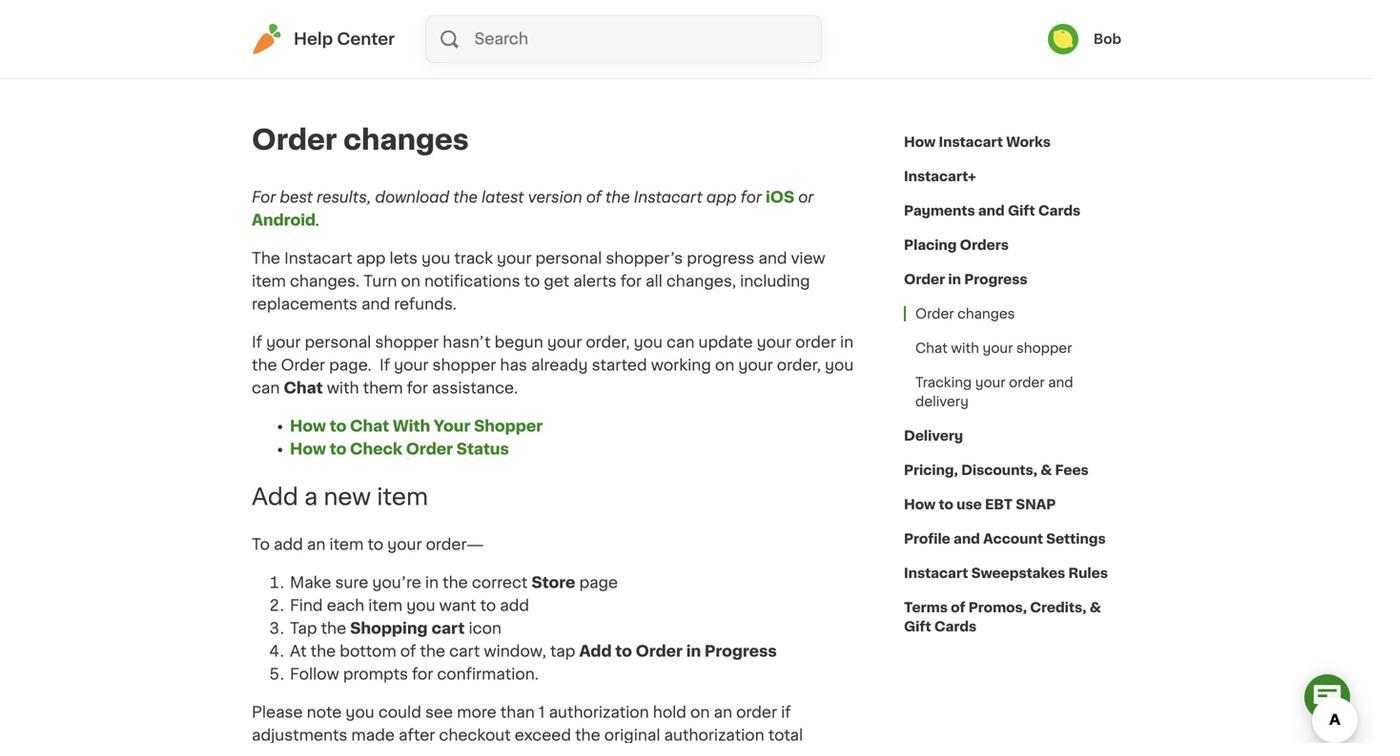Task type: locate. For each thing, give the bounding box(es) containing it.
bob
[[1094, 32, 1122, 46]]

add down 'correct'
[[500, 598, 529, 613]]

0 vertical spatial personal
[[536, 251, 602, 266]]

app up the 'turn'
[[356, 251, 386, 266]]

you inside please note you could see more than 1 authorization hold on an order if adjustments made after checkout exceed the original authorization tota
[[346, 705, 375, 720]]

order down replacements
[[281, 358, 325, 373]]

1 horizontal spatial personal
[[536, 251, 602, 266]]

credits,
[[1030, 601, 1087, 614]]

to
[[524, 274, 540, 289], [330, 419, 347, 434], [330, 442, 347, 457], [939, 498, 954, 511], [368, 537, 384, 552], [480, 598, 496, 613], [616, 644, 632, 659]]

order changes up results,
[[252, 126, 469, 154]]

on inside if your personal shopper hasn't begun your order, you can update your order in the order page.  if your shopper has already started working on your order, you can
[[715, 358, 735, 373]]

to inside how to use ebt snap link
[[939, 498, 954, 511]]

the down each
[[321, 621, 346, 636]]

please
[[252, 705, 303, 720]]

tap
[[550, 644, 576, 659]]

the down replacements
[[252, 358, 277, 373]]

1 horizontal spatial cards
[[1039, 204, 1081, 217]]

on right hold
[[691, 705, 710, 720]]

to left use
[[939, 498, 954, 511]]

order in progress
[[904, 273, 1028, 286]]

0 vertical spatial add
[[274, 537, 303, 552]]

1 vertical spatial progress
[[705, 644, 777, 659]]

instacart up shopper's
[[634, 190, 703, 205]]

of right 'version'
[[586, 190, 602, 205]]

cards down works
[[1039, 204, 1081, 217]]

order up hold
[[636, 644, 683, 659]]

—
[[466, 537, 484, 552]]

0 vertical spatial app
[[707, 190, 737, 205]]

the left latest at the left
[[453, 190, 478, 205]]

instacart up changes.
[[284, 251, 353, 266]]

order inside if your personal shopper hasn't begun your order, you can update your order in the order page.  if your shopper has already started working on your order, you can
[[281, 358, 325, 373]]

on inside please note you could see more than 1 authorization hold on an order if adjustments made after checkout exceed the original authorization tota
[[691, 705, 710, 720]]

and down the 'turn'
[[361, 297, 390, 312]]

at
[[290, 644, 307, 659]]

1 vertical spatial order changes
[[916, 307, 1015, 320]]

1 vertical spatial of
[[951, 601, 966, 614]]

1 horizontal spatial &
[[1090, 601, 1101, 614]]

your up tracking your order and delivery
[[983, 341, 1013, 355]]

the left original in the bottom of the page
[[575, 728, 601, 743]]

and down use
[[954, 532, 980, 546]]

for left ios
[[741, 190, 762, 205]]

order down including
[[796, 335, 836, 350]]

0 vertical spatial progress
[[965, 273, 1028, 286]]

placing orders link
[[904, 228, 1009, 262]]

with left them
[[327, 381, 359, 396]]

1 horizontal spatial order,
[[777, 358, 821, 373]]

progress
[[687, 251, 755, 266]]

latest
[[482, 190, 524, 205]]

0 horizontal spatial app
[[356, 251, 386, 266]]

add left a at the bottom left
[[252, 485, 298, 508]]

0 horizontal spatial cards
[[935, 620, 977, 633]]

add right tap in the bottom left of the page
[[579, 644, 612, 659]]

on down the lets
[[401, 274, 421, 289]]

for inside make sure you're in the correct store page find each item you want to add tap the shopping cart icon at the bottom of the cart window, tap add to order in progress follow prompts for confirmation.
[[412, 667, 433, 682]]

icon
[[469, 621, 502, 636]]

changes,
[[667, 274, 736, 289]]

on inside "the instacart app lets you track your personal shopper's progress and view item changes. turn on notifications to get alerts for all changes, including replacements and refunds."
[[401, 274, 421, 289]]

0 vertical spatial chat
[[916, 341, 948, 355]]

to up icon
[[480, 598, 496, 613]]

if down replacements
[[252, 335, 262, 350]]

order left the if
[[736, 705, 777, 720]]

snap
[[1016, 498, 1056, 511]]

1 horizontal spatial add
[[579, 644, 612, 659]]

the
[[453, 190, 478, 205], [606, 190, 630, 205], [252, 358, 277, 373], [443, 575, 468, 590], [321, 621, 346, 636], [311, 644, 336, 659], [420, 644, 445, 659], [575, 728, 601, 743]]

shopper down hasn't
[[433, 358, 496, 373]]

delivery
[[916, 395, 969, 408]]

instacart inside "the instacart app lets you track your personal shopper's progress and view item changes. turn on notifications to get alerts for all changes, including replacements and refunds."
[[284, 251, 353, 266]]

cards down terms
[[935, 620, 977, 633]]

more
[[457, 705, 497, 720]]

personal down replacements
[[305, 335, 371, 350]]

payments and gift cards
[[904, 204, 1081, 217]]

2 horizontal spatial chat
[[916, 341, 948, 355]]

1 vertical spatial changes
[[958, 307, 1015, 320]]

1 horizontal spatial order changes
[[916, 307, 1015, 320]]

to left get
[[524, 274, 540, 289]]

with down the order changes link
[[951, 341, 980, 355]]

add
[[252, 485, 298, 508], [579, 644, 612, 659]]

1 horizontal spatial an
[[714, 705, 733, 720]]

order changes down order in progress link at the top of the page
[[916, 307, 1015, 320]]

order, down including
[[777, 358, 821, 373]]

an up make
[[307, 537, 326, 552]]

see
[[425, 705, 453, 720]]

can down replacements
[[252, 381, 280, 396]]

if up them
[[380, 358, 390, 373]]

0 vertical spatial of
[[586, 190, 602, 205]]

made
[[351, 728, 395, 743]]

1 horizontal spatial changes
[[958, 307, 1015, 320]]

order inside if your personal shopper hasn't begun your order, you can update your order in the order page.  if your shopper has already started working on your order, you can
[[796, 335, 836, 350]]

0 vertical spatial gift
[[1008, 204, 1036, 217]]

1 horizontal spatial if
[[380, 358, 390, 373]]

gift down terms
[[904, 620, 932, 633]]

1 vertical spatial &
[[1090, 601, 1101, 614]]

your right track
[[497, 251, 532, 266]]

app left ios
[[707, 190, 737, 205]]

tracking your order and delivery
[[916, 376, 1074, 408]]

an inside please note you could see more than 1 authorization hold on an order if adjustments made after checkout exceed the original authorization tota
[[714, 705, 733, 720]]

how
[[904, 135, 936, 149], [290, 419, 326, 434], [290, 442, 326, 457], [904, 498, 936, 511]]

chat up 'check'
[[350, 419, 389, 434]]

2 horizontal spatial of
[[951, 601, 966, 614]]

1 vertical spatial gift
[[904, 620, 932, 633]]

update
[[699, 335, 753, 350]]

for inside for best results, download the latest version of the instacart app for ios or android .
[[741, 190, 762, 205]]

& inside terms of promos, credits, & gift cards
[[1090, 601, 1101, 614]]

0 horizontal spatial order,
[[586, 335, 630, 350]]

of right terms
[[951, 601, 966, 614]]

ios link
[[766, 190, 795, 205]]

profile and account settings link
[[904, 522, 1106, 556]]

0 horizontal spatial &
[[1041, 464, 1052, 477]]

with
[[393, 419, 430, 434]]

1 vertical spatial app
[[356, 251, 386, 266]]

0 vertical spatial can
[[667, 335, 695, 350]]

for up see
[[412, 667, 433, 682]]

confirmation.
[[437, 667, 539, 682]]

if
[[252, 335, 262, 350], [380, 358, 390, 373]]

checkout
[[439, 728, 511, 743]]

personal inside if your personal shopper hasn't begun your order, you can update your order in the order page.  if your shopper has already started working on your order, you can
[[305, 335, 371, 350]]

order, up started
[[586, 335, 630, 350]]

chat with your shopper
[[916, 341, 1072, 355]]

2 vertical spatial of
[[400, 644, 416, 659]]

1 vertical spatial add
[[579, 644, 612, 659]]

shopper up tracking your order and delivery link
[[1017, 341, 1072, 355]]

1 horizontal spatial chat
[[350, 419, 389, 434]]

1 vertical spatial can
[[252, 381, 280, 396]]

1 horizontal spatial add
[[500, 598, 529, 613]]

1 vertical spatial add
[[500, 598, 529, 613]]

1 vertical spatial with
[[327, 381, 359, 396]]

&
[[1041, 464, 1052, 477], [1090, 601, 1101, 614]]

add inside make sure you're in the correct store page find each item you want to add tap the shopping cart icon at the bottom of the cart window, tap add to order in progress follow prompts for confirmation.
[[500, 598, 529, 613]]

0 vertical spatial cards
[[1039, 204, 1081, 217]]

help center link
[[252, 24, 395, 54]]

0 horizontal spatial chat
[[284, 381, 323, 396]]

and down chat with your shopper link
[[1048, 376, 1074, 389]]

your down chat with your shopper
[[976, 376, 1006, 389]]

of down shopping
[[400, 644, 416, 659]]

for left all
[[621, 274, 642, 289]]

best
[[280, 190, 313, 205]]

your down replacements
[[266, 335, 301, 350]]

1 vertical spatial if
[[380, 358, 390, 373]]

the instacart app lets you track your personal shopper's progress and view item changes. turn on notifications to get alerts for all changes, including replacements and refunds.
[[252, 251, 826, 312]]

of inside terms of promos, credits, & gift cards
[[951, 601, 966, 614]]

0 vertical spatial an
[[307, 537, 326, 552]]

1 horizontal spatial app
[[707, 190, 737, 205]]

ebt
[[985, 498, 1013, 511]]

gift inside terms of promos, credits, & gift cards
[[904, 620, 932, 633]]

hold
[[653, 705, 687, 720]]

authorization down hold
[[664, 728, 765, 743]]

Search search field
[[473, 16, 821, 62]]

item up shopping
[[368, 598, 403, 613]]

shopper
[[375, 335, 439, 350], [1017, 341, 1072, 355], [433, 358, 496, 373]]

ios
[[766, 190, 795, 205]]

app inside "the instacart app lets you track your personal shopper's progress and view item changes. turn on notifications to get alerts for all changes, including replacements and refunds."
[[356, 251, 386, 266]]

order,
[[586, 335, 630, 350], [777, 358, 821, 373]]

shopping
[[350, 621, 428, 636]]

order down how to chat with your shopper link
[[406, 442, 453, 457]]

0 horizontal spatial personal
[[305, 335, 371, 350]]

changes up download
[[344, 126, 469, 154]]

chat up tracking
[[916, 341, 948, 355]]

after
[[399, 728, 435, 743]]

1 vertical spatial cards
[[935, 620, 977, 633]]

order in progress link
[[904, 262, 1028, 297]]

0 horizontal spatial on
[[401, 274, 421, 289]]

cart down want
[[432, 621, 465, 636]]

prompts
[[343, 667, 408, 682]]

use
[[957, 498, 982, 511]]

chat left them
[[284, 381, 323, 396]]

with for them
[[327, 381, 359, 396]]

0 horizontal spatial add
[[274, 537, 303, 552]]

the up want
[[443, 575, 468, 590]]

0 horizontal spatial add
[[252, 485, 298, 508]]

1 horizontal spatial progress
[[965, 273, 1028, 286]]

1 vertical spatial on
[[715, 358, 735, 373]]

orders
[[960, 238, 1009, 252]]

including
[[740, 274, 810, 289]]

1 vertical spatial authorization
[[664, 728, 765, 743]]

to right tap in the bottom left of the page
[[616, 644, 632, 659]]

authorization up original in the bottom of the page
[[549, 705, 649, 720]]

to add an item to your order —
[[252, 537, 484, 552]]

order inside tracking your order and delivery
[[1009, 376, 1045, 389]]

version
[[528, 190, 583, 205]]

in
[[949, 273, 961, 286], [840, 335, 854, 350], [425, 575, 439, 590], [686, 644, 701, 659]]

0 vertical spatial add
[[252, 485, 298, 508]]

order up best
[[252, 126, 337, 154]]

your up chat with them for assistance.
[[394, 358, 429, 373]]

for right them
[[407, 381, 428, 396]]

0 vertical spatial if
[[252, 335, 262, 350]]

make sure you're in the correct store page find each item you want to add tap the shopping cart icon at the bottom of the cart window, tap add to order in progress follow prompts for confirmation.
[[290, 575, 777, 682]]

item down "the"
[[252, 274, 286, 289]]

1 vertical spatial an
[[714, 705, 733, 720]]

add right to on the left bottom of the page
[[274, 537, 303, 552]]

0 vertical spatial authorization
[[549, 705, 649, 720]]

0 horizontal spatial changes
[[344, 126, 469, 154]]

shopper for your
[[1017, 341, 1072, 355]]

find
[[290, 598, 323, 613]]

1 horizontal spatial on
[[691, 705, 710, 720]]

instacart inside for best results, download the latest version of the instacart app for ios or android .
[[634, 190, 703, 205]]

order changes link
[[904, 297, 1027, 331]]

0 horizontal spatial of
[[400, 644, 416, 659]]

bob link
[[1048, 24, 1122, 54]]

on down update
[[715, 358, 735, 373]]

the inside if your personal shopper hasn't begun your order, you can update your order in the order page.  if your shopper has already started working on your order, you can
[[252, 358, 277, 373]]

begun
[[495, 335, 544, 350]]

sure
[[335, 575, 368, 590]]

0 horizontal spatial can
[[252, 381, 280, 396]]

to up how to check order status link
[[330, 419, 347, 434]]

how for how to use ebt snap
[[904, 498, 936, 511]]

you inside "the instacart app lets you track your personal shopper's progress and view item changes. turn on notifications to get alerts for all changes, including replacements and refunds."
[[422, 251, 451, 266]]

item up sure
[[330, 537, 364, 552]]

0 vertical spatial changes
[[344, 126, 469, 154]]

personal inside "the instacart app lets you track your personal shopper's progress and view item changes. turn on notifications to get alerts for all changes, including replacements and refunds."
[[536, 251, 602, 266]]

get
[[544, 274, 570, 289]]

can up the working
[[667, 335, 695, 350]]

an right hold
[[714, 705, 733, 720]]

item inside "the instacart app lets you track your personal shopper's progress and view item changes. turn on notifications to get alerts for all changes, including replacements and refunds."
[[252, 274, 286, 289]]

0 horizontal spatial an
[[307, 537, 326, 552]]

placing orders
[[904, 238, 1009, 252]]

the
[[252, 251, 280, 266]]

you inside make sure you're in the correct store page find each item you want to add tap the shopping cart icon at the bottom of the cart window, tap add to order in progress follow prompts for confirmation.
[[407, 598, 435, 613]]

help
[[294, 31, 333, 47]]

& down rules
[[1090, 601, 1101, 614]]

order inside make sure you're in the correct store page find each item you want to add tap the shopping cart icon at the bottom of the cart window, tap add to order in progress follow prompts for confirmation.
[[636, 644, 683, 659]]

& left the fees
[[1041, 464, 1052, 477]]

shopper down refunds.
[[375, 335, 439, 350]]

an
[[307, 537, 326, 552], [714, 705, 733, 720]]

changes up chat with your shopper
[[958, 307, 1015, 320]]

1 horizontal spatial with
[[951, 341, 980, 355]]

how to use ebt snap link
[[904, 487, 1056, 522]]

0 horizontal spatial order changes
[[252, 126, 469, 154]]

delivery
[[904, 429, 963, 443]]

chat inside how to chat with your shopper how to check order status
[[350, 419, 389, 434]]

with for your
[[951, 341, 980, 355]]

authorization
[[549, 705, 649, 720], [664, 728, 765, 743]]

2 vertical spatial on
[[691, 705, 710, 720]]

personal up get
[[536, 251, 602, 266]]

order down order in progress link at the top of the page
[[916, 307, 954, 320]]

0 horizontal spatial progress
[[705, 644, 777, 659]]

new
[[324, 485, 371, 508]]

discounts,
[[962, 464, 1038, 477]]

1 vertical spatial personal
[[305, 335, 371, 350]]

gift up orders at the top of the page
[[1008, 204, 1036, 217]]

app
[[707, 190, 737, 205], [356, 251, 386, 266]]

sweepstakes
[[972, 567, 1066, 580]]

shopper's
[[606, 251, 683, 266]]

0 horizontal spatial with
[[327, 381, 359, 396]]

0 vertical spatial on
[[401, 274, 421, 289]]

2 vertical spatial chat
[[350, 419, 389, 434]]

1 horizontal spatial of
[[586, 190, 602, 205]]

order down chat with your shopper
[[1009, 376, 1045, 389]]

1 horizontal spatial gift
[[1008, 204, 1036, 217]]

cards
[[1039, 204, 1081, 217], [935, 620, 977, 633]]

pricing, discounts, & fees
[[904, 464, 1089, 477]]

changes
[[344, 126, 469, 154], [958, 307, 1015, 320]]

1 vertical spatial chat
[[284, 381, 323, 396]]

item inside make sure you're in the correct store page find each item you want to add tap the shopping cart icon at the bottom of the cart window, tap add to order in progress follow prompts for confirmation.
[[368, 598, 403, 613]]

0 vertical spatial &
[[1041, 464, 1052, 477]]

instacart
[[939, 135, 1003, 149], [634, 190, 703, 205], [284, 251, 353, 266], [904, 567, 969, 580]]

0 vertical spatial with
[[951, 341, 980, 355]]

app inside for best results, download the latest version of the instacart app for ios or android .
[[707, 190, 737, 205]]

cart down icon
[[449, 644, 480, 659]]

0 horizontal spatial gift
[[904, 620, 932, 633]]

2 horizontal spatial on
[[715, 358, 735, 373]]



Task type: describe. For each thing, give the bounding box(es) containing it.
0 vertical spatial cart
[[432, 621, 465, 636]]

tap
[[290, 621, 317, 636]]

instacart sweepstakes rules link
[[904, 556, 1108, 590]]

terms of promos, credits, & gift cards link
[[904, 590, 1122, 644]]

1 horizontal spatial can
[[667, 335, 695, 350]]

all
[[646, 274, 663, 289]]

original
[[604, 728, 661, 743]]

pricing, discounts, & fees link
[[904, 453, 1089, 487]]

center
[[337, 31, 395, 47]]

lets
[[390, 251, 418, 266]]

track
[[454, 251, 493, 266]]

fees
[[1055, 464, 1089, 477]]

1 vertical spatial cart
[[449, 644, 480, 659]]

how to check order status link
[[290, 442, 509, 457]]

note
[[307, 705, 342, 720]]

shopper for personal
[[375, 335, 439, 350]]

and up orders at the top of the page
[[979, 204, 1005, 217]]

user avatar image
[[1048, 24, 1079, 54]]

instacart up 'instacart+'
[[939, 135, 1003, 149]]

how for how instacart works
[[904, 135, 936, 149]]

chat for chat with them for assistance.
[[284, 381, 323, 396]]

add a new item
[[252, 485, 434, 508]]

chat with your shopper link
[[904, 331, 1084, 365]]

order inside how to chat with your shopper how to check order status
[[406, 442, 453, 457]]

view
[[791, 251, 826, 266]]

your inside tracking your order and delivery
[[976, 376, 1006, 389]]

notifications
[[424, 274, 520, 289]]

help center
[[294, 31, 395, 47]]

them
[[363, 381, 403, 396]]

a
[[304, 485, 318, 508]]

rules
[[1069, 567, 1108, 580]]

placing
[[904, 238, 957, 252]]

how for how to chat with your shopper how to check order status
[[290, 419, 326, 434]]

correct
[[472, 575, 528, 590]]

1
[[539, 705, 545, 720]]

the inside please note you could see more than 1 authorization hold on an order if adjustments made after checkout exceed the original authorization tota
[[575, 728, 601, 743]]

your up you're
[[387, 537, 422, 552]]

your down update
[[739, 358, 773, 373]]

.
[[316, 213, 320, 228]]

window,
[[484, 644, 547, 659]]

than
[[501, 705, 535, 720]]

item down how to check order status link
[[377, 485, 428, 508]]

could
[[379, 705, 421, 720]]

pricing,
[[904, 464, 958, 477]]

chat with them for assistance.
[[284, 381, 522, 396]]

0 vertical spatial order,
[[586, 335, 630, 350]]

your inside "the instacart app lets you track your personal shopper's progress and view item changes. turn on notifications to get alerts for all changes, including replacements and refunds."
[[497, 251, 532, 266]]

results,
[[317, 190, 371, 205]]

check
[[350, 442, 403, 457]]

for inside "the instacart app lets you track your personal shopper's progress and view item changes. turn on notifications to get alerts for all changes, including replacements and refunds."
[[621, 274, 642, 289]]

to inside "the instacart app lets you track your personal shopper's progress and view item changes. turn on notifications to get alerts for all changes, including replacements and refunds."
[[524, 274, 540, 289]]

order up want
[[426, 537, 466, 552]]

payments
[[904, 204, 975, 217]]

tracking
[[916, 376, 972, 389]]

terms of promos, credits, & gift cards
[[904, 601, 1101, 633]]

how to chat with your shopper how to check order status
[[290, 419, 543, 457]]

0 horizontal spatial if
[[252, 335, 262, 350]]

assistance.
[[432, 381, 518, 396]]

or
[[799, 190, 814, 205]]

the up the follow
[[311, 644, 336, 659]]

you're
[[372, 575, 421, 590]]

tracking your order and delivery link
[[904, 365, 1122, 419]]

how instacart works
[[904, 135, 1051, 149]]

to up you're
[[368, 537, 384, 552]]

terms
[[904, 601, 948, 614]]

payments and gift cards link
[[904, 194, 1081, 228]]

0 vertical spatial order changes
[[252, 126, 469, 154]]

1 horizontal spatial authorization
[[664, 728, 765, 743]]

order down placing
[[904, 273, 945, 286]]

how to chat with your shopper link
[[290, 419, 543, 434]]

chat for chat with your shopper
[[916, 341, 948, 355]]

follow
[[290, 667, 339, 682]]

progress inside make sure you're in the correct store page find each item you want to add tap the shopping cart icon at the bottom of the cart window, tap add to order in progress follow prompts for confirmation.
[[705, 644, 777, 659]]

working
[[651, 358, 711, 373]]

for
[[252, 190, 276, 205]]

turn
[[364, 274, 397, 289]]

of inside make sure you're in the correct store page find each item you want to add tap the shopping cart icon at the bottom of the cart window, tap add to order in progress follow prompts for confirmation.
[[400, 644, 416, 659]]

your up already
[[547, 335, 582, 350]]

and up including
[[759, 251, 787, 266]]

your right update
[[757, 335, 792, 350]]

in inside if your personal shopper hasn't begun your order, you can update your order in the order page.  if your shopper has already started working on your order, you can
[[840, 335, 854, 350]]

to left 'check'
[[330, 442, 347, 457]]

changes.
[[290, 274, 360, 289]]

promos,
[[969, 601, 1027, 614]]

settings
[[1047, 532, 1106, 546]]

the right 'version'
[[606, 190, 630, 205]]

want
[[439, 598, 476, 613]]

of inside for best results, download the latest version of the instacart app for ios or android .
[[586, 190, 602, 205]]

and inside tracking your order and delivery
[[1048, 376, 1074, 389]]

download
[[375, 190, 449, 205]]

order inside please note you could see more than 1 authorization hold on an order if adjustments made after checkout exceed the original authorization tota
[[736, 705, 777, 720]]

works
[[1007, 135, 1051, 149]]

your
[[434, 419, 471, 434]]

replacements
[[252, 297, 358, 312]]

add inside make sure you're in the correct store page find each item you want to add tap the shopping cart icon at the bottom of the cart window, tap add to order in progress follow prompts for confirmation.
[[579, 644, 612, 659]]

0 horizontal spatial authorization
[[549, 705, 649, 720]]

page
[[579, 575, 618, 590]]

cards inside terms of promos, credits, & gift cards
[[935, 620, 977, 633]]

how instacart works link
[[904, 125, 1051, 159]]

instacart down the profile
[[904, 567, 969, 580]]

the down shopping
[[420, 644, 445, 659]]

adjustments
[[252, 728, 348, 743]]

android link
[[252, 213, 316, 228]]

refunds.
[[394, 297, 457, 312]]

1 vertical spatial order,
[[777, 358, 821, 373]]

instacart+
[[904, 170, 977, 183]]

shopper
[[474, 419, 543, 434]]

if your personal shopper hasn't begun your order, you can update your order in the order page.  if your shopper has already started working on your order, you can
[[252, 335, 854, 396]]

instacart image
[[252, 24, 282, 54]]

profile
[[904, 532, 951, 546]]

has
[[500, 358, 527, 373]]



Task type: vqa. For each thing, say whether or not it's contained in the screenshot.
'Value' inside ARTIST'S LOFT 11" X 14" NECESSITIES SUPER VALUE CANVAS
no



